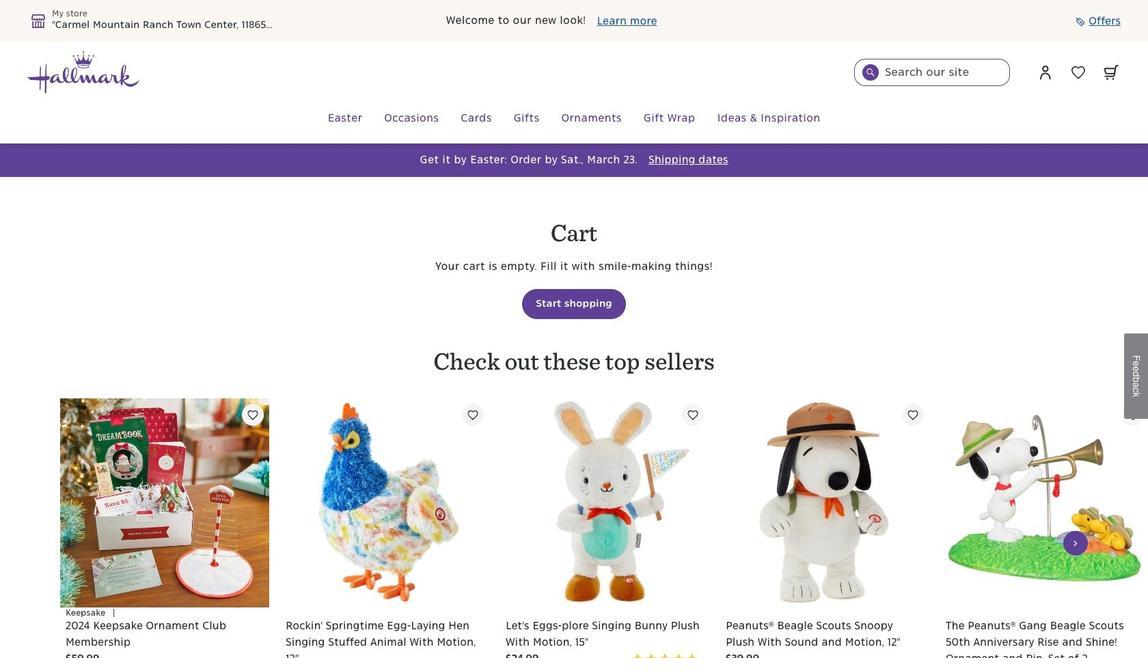 Task type: describe. For each thing, give the bounding box(es) containing it.
rockin' springtime egg-laying hen singing stuffed animal with motion, 12" image
[[280, 399, 490, 608]]

peanuts® beagle scouts snoopy plush with sound and motion, 12" image
[[721, 399, 930, 608]]

the peanuts® gang beagle scouts 50th anniversary rise and shine! ornament and pin, set of 2 image
[[941, 399, 1149, 608]]

next slide image
[[1074, 541, 1078, 547]]

2024 keepsake ornament club membership image
[[60, 399, 269, 608]]

check out these top sellers element
[[0, 347, 1149, 659]]

Search search field
[[855, 59, 1011, 86]]



Task type: locate. For each thing, give the bounding box(es) containing it.
main menu. menu bar
[[27, 94, 1122, 144]]

sign in dropdown menu image
[[1038, 64, 1054, 81]]

view your cart with 0 items. image
[[1104, 65, 1119, 80]]

5.0 out of 5 rating, go to reviews section image
[[632, 654, 704, 659]]

let's eggs-plore singing bunny plush with motion, 15" image
[[501, 399, 710, 608]]

None search field
[[855, 59, 1011, 86]]

search image
[[867, 68, 875, 77]]

hallmark logo image
[[27, 51, 140, 94]]



Task type: vqa. For each thing, say whether or not it's contained in the screenshot.
View your cart with 0 items. Image
yes



